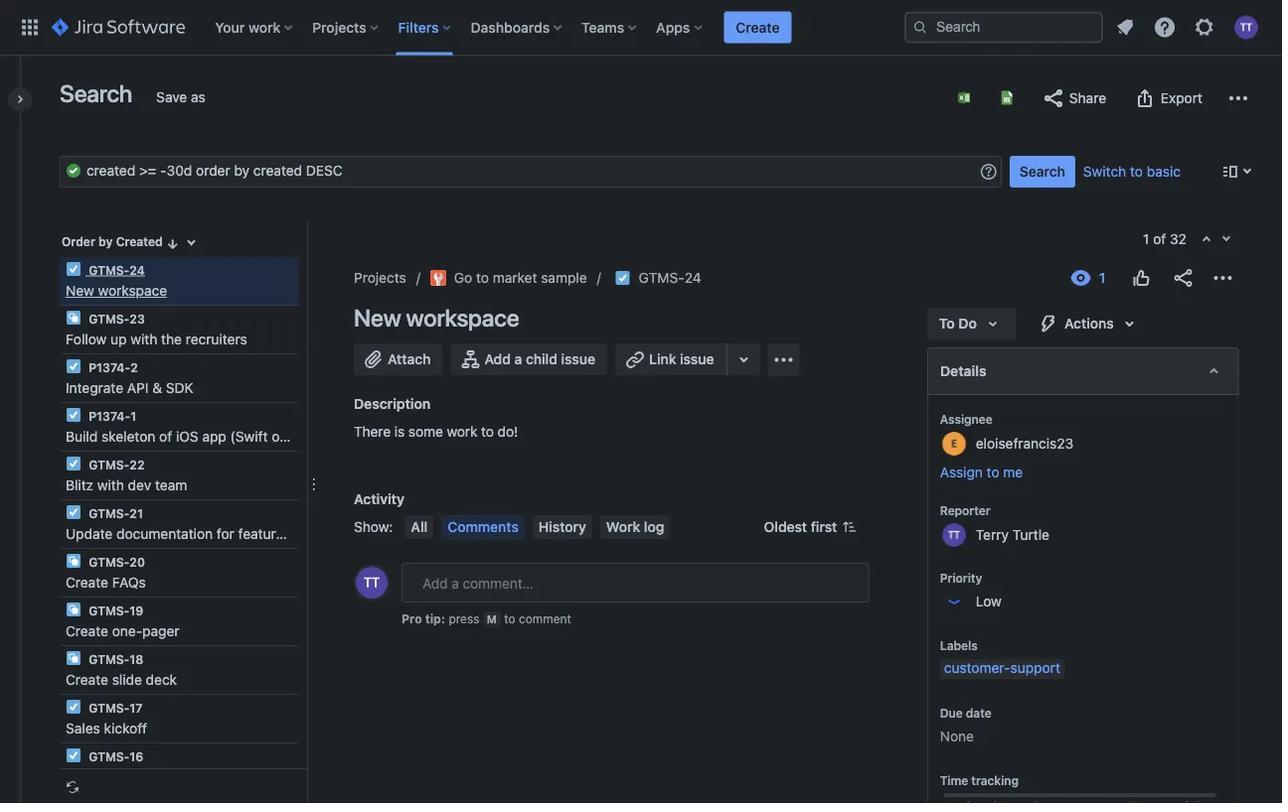 Task type: vqa. For each thing, say whether or not it's contained in the screenshot.


Task type: describe. For each thing, give the bounding box(es) containing it.
feature
[[238, 526, 284, 543]]

0 horizontal spatial gtms-24
[[85, 263, 145, 277]]

labels
[[939, 639, 977, 653]]

21
[[130, 507, 143, 521]]

gtms-23
[[85, 312, 145, 326]]

1 vertical spatial 1
[[130, 409, 136, 423]]

to do
[[938, 316, 976, 332]]

20
[[130, 556, 145, 569]]

link issue
[[649, 351, 714, 368]]

actions image
[[1210, 266, 1234, 290]]

do!
[[498, 424, 518, 440]]

link
[[649, 351, 676, 368]]

update documentation for feature update
[[66, 526, 332, 543]]

slide
[[112, 672, 142, 689]]

1 horizontal spatial gtms-24
[[639, 270, 701, 286]]

assign to me button
[[939, 463, 1217, 483]]

search image
[[912, 19, 928, 35]]

go
[[454, 270, 472, 286]]

none
[[939, 729, 973, 745]]

vote options: no one has voted for this issue yet. image
[[1129, 266, 1153, 290]]

sub task image for create slide deck
[[66, 651, 81, 667]]

assign
[[939, 465, 982, 481]]

oldest first button
[[752, 516, 869, 540]]

your work button
[[209, 11, 300, 43]]

time
[[939, 774, 968, 788]]

create for create
[[736, 19, 780, 35]]

gtms- for create faqs
[[89, 556, 130, 569]]

faqs
[[112, 575, 146, 591]]

your
[[215, 19, 245, 35]]

Search field
[[904, 11, 1103, 43]]

create faqs
[[66, 575, 146, 591]]

to for assign
[[986, 465, 999, 481]]

&
[[152, 380, 162, 397]]

deck
[[146, 672, 177, 689]]

turtle
[[1012, 527, 1049, 543]]

issue inside link issue button
[[680, 351, 714, 368]]

0 vertical spatial workspace
[[98, 283, 167, 299]]

work log
[[606, 519, 664, 536]]

order
[[62, 235, 95, 249]]

priority
[[939, 571, 982, 585]]

market
[[493, 270, 537, 286]]

comment
[[519, 612, 571, 626]]

share image
[[1171, 266, 1195, 290]]

search inside button
[[1019, 163, 1065, 180]]

support
[[1010, 660, 1060, 677]]

1 vertical spatial of
[[159, 429, 172, 445]]

gtms- for follow up with the recruiters
[[89, 312, 130, 326]]

copy link to issue image
[[697, 269, 713, 285]]

history
[[539, 519, 586, 536]]

0 horizontal spatial with
[[97, 478, 124, 494]]

details
[[939, 363, 986, 380]]

show:
[[354, 519, 393, 536]]

sub task image for create faqs
[[66, 554, 81, 569]]

order by created link
[[60, 230, 182, 253]]

blitz
[[66, 478, 94, 494]]

task image for sales kickoff
[[66, 700, 81, 716]]

log
[[644, 519, 664, 536]]

gtms- for create one-pager
[[89, 604, 130, 618]]

gtms- for blitz with dev team
[[89, 458, 130, 472]]

go to market sample
[[454, 270, 587, 286]]

18
[[130, 653, 143, 667]]

to do button
[[927, 308, 1016, 340]]

link web pages and more image
[[732, 348, 756, 372]]

add a child issue button
[[451, 344, 607, 376]]

terry turtle
[[975, 527, 1049, 543]]

there
[[354, 424, 391, 440]]

ad
[[116, 770, 132, 786]]

switch to basic
[[1083, 163, 1181, 180]]

gtms-16
[[85, 750, 143, 764]]

p1374- for build
[[89, 409, 130, 423]]

api
[[127, 380, 149, 397]]

terry
[[975, 527, 1008, 543]]

or
[[272, 429, 285, 445]]

a
[[514, 351, 522, 368]]

basic
[[1147, 163, 1181, 180]]

customer-support link
[[939, 660, 1064, 680]]

history button
[[533, 516, 592, 540]]

0 horizontal spatial search
[[60, 80, 132, 107]]

apps
[[656, 19, 690, 35]]

1 horizontal spatial 1
[[1143, 231, 1149, 247]]

integrate api & sdk
[[66, 380, 194, 397]]

gtms-22
[[85, 458, 145, 472]]

to left do!
[[481, 424, 494, 440]]

0 vertical spatial new workspace
[[66, 283, 167, 299]]

17
[[130, 702, 143, 716]]

sales kickoff
[[66, 721, 147, 737]]

add
[[484, 351, 511, 368]]

due date
[[939, 707, 991, 721]]

customer-
[[943, 660, 1010, 677]]

campaign
[[136, 770, 199, 786]]

all
[[411, 519, 428, 536]]

1 vertical spatial workspace
[[406, 304, 519, 332]]

projects for projects popup button
[[312, 19, 366, 35]]

work log button
[[600, 516, 670, 540]]

gtms- for new workspace
[[89, 263, 130, 277]]

task image for blitz with dev team
[[66, 456, 81, 472]]

sidebar navigation image
[[0, 80, 44, 119]]

your work
[[215, 19, 280, 35]]

created
[[116, 235, 163, 249]]

the
[[161, 331, 182, 348]]

oldest
[[764, 519, 807, 536]]

blitz with dev team
[[66, 478, 187, 494]]

low
[[975, 594, 1001, 610]]

issue inside add a child issue button
[[561, 351, 595, 368]]

1 horizontal spatial 24
[[684, 270, 701, 286]]

create button
[[724, 11, 792, 43]]

add app image
[[772, 348, 796, 372]]

create for create one-pager
[[66, 624, 108, 640]]

task image left gtms-24 link
[[615, 270, 631, 286]]

launch ad campaign
[[66, 770, 199, 786]]

build
[[66, 429, 98, 445]]

menu bar containing all
[[401, 516, 674, 540]]

1 horizontal spatial of
[[1153, 231, 1166, 247]]

flutter)
[[289, 429, 335, 445]]

as
[[191, 89, 206, 105]]

save
[[156, 89, 187, 105]]

task image for integrate api & sdk
[[66, 359, 81, 375]]

gtms- left copy link to issue image
[[639, 270, 684, 286]]

share link
[[1032, 82, 1116, 114]]

save as button
[[146, 81, 215, 113]]

gtms- for update documentation for feature update
[[89, 507, 130, 521]]



Task type: locate. For each thing, give the bounding box(es) containing it.
sub task image left gtms-19
[[66, 602, 81, 618]]

to left basic
[[1130, 163, 1143, 180]]

create down gtms-18
[[66, 672, 108, 689]]

0 vertical spatial of
[[1153, 231, 1166, 247]]

task image up the blitz
[[66, 456, 81, 472]]

pager
[[142, 624, 179, 640]]

settings image
[[1193, 15, 1216, 39]]

1 p1374- from the top
[[89, 361, 130, 375]]

assignee pin to top. only you can see pinned fields. image
[[996, 411, 1012, 427]]

4 task image from the top
[[66, 700, 81, 716]]

gtms- up "create one-pager"
[[89, 604, 130, 618]]

p1374-1
[[85, 409, 136, 423]]

of left the 32 at the right of page
[[1153, 231, 1166, 247]]

me
[[1003, 465, 1022, 481]]

assignee
[[939, 412, 992, 426]]

profile image of terry turtle image
[[356, 567, 388, 599]]

time tracking
[[939, 774, 1018, 788]]

for
[[217, 526, 234, 543]]

24 up link issue at the right top
[[684, 270, 701, 286]]

primary element
[[12, 0, 904, 55]]

add a child issue
[[484, 351, 595, 368]]

time tracking pin to top. only you can see pinned fields. image
[[1022, 773, 1038, 789]]

1 horizontal spatial new workspace
[[354, 304, 519, 332]]

0 vertical spatial projects
[[312, 19, 366, 35]]

task image
[[66, 261, 81, 277], [615, 270, 631, 286], [66, 456, 81, 472], [66, 748, 81, 764]]

1 sub task image from the top
[[66, 554, 81, 569]]

banner
[[0, 0, 1282, 56]]

1 vertical spatial search
[[1019, 163, 1065, 180]]

2 issue from the left
[[680, 351, 714, 368]]

1 up the skeleton
[[130, 409, 136, 423]]

gtms- up update
[[89, 507, 130, 521]]

create for create faqs
[[66, 575, 108, 591]]

work right some
[[447, 424, 477, 440]]

first
[[811, 519, 837, 536]]

tip:
[[425, 612, 445, 626]]

None text field
[[60, 156, 1002, 188]]

new workspace up gtms-23
[[66, 283, 167, 299]]

1 horizontal spatial work
[[447, 424, 477, 440]]

recruiters
[[186, 331, 247, 348]]

1 vertical spatial new workspace
[[354, 304, 519, 332]]

gtms- for sales kickoff
[[89, 702, 130, 716]]

reporter
[[939, 504, 990, 518]]

p1374- up the skeleton
[[89, 409, 130, 423]]

projects for projects link
[[354, 270, 406, 286]]

details element
[[927, 348, 1238, 396]]

sales
[[66, 721, 100, 737]]

1 vertical spatial p1374-
[[89, 409, 130, 423]]

search right sidebar navigation image
[[60, 80, 132, 107]]

projects inside projects popup button
[[312, 19, 366, 35]]

task image
[[66, 359, 81, 375], [66, 407, 81, 423], [66, 505, 81, 521], [66, 700, 81, 716]]

press
[[449, 612, 479, 626]]

task image up build
[[66, 407, 81, 423]]

0 vertical spatial work
[[248, 19, 280, 35]]

0 vertical spatial p1374-
[[89, 361, 130, 375]]

32
[[1170, 231, 1187, 247]]

work inside dropdown button
[[248, 19, 280, 35]]

work right 'your'
[[248, 19, 280, 35]]

search left 'switch'
[[1019, 163, 1065, 180]]

task image down order
[[66, 261, 81, 277]]

switch
[[1083, 163, 1126, 180]]

task image for new workspace
[[66, 261, 81, 277]]

task image for build skeleton of ios app (swift or flutter)
[[66, 407, 81, 423]]

gtms- up create slide deck
[[89, 653, 130, 667]]

1 left the 32 at the right of page
[[1143, 231, 1149, 247]]

to right m
[[504, 612, 515, 626]]

task image up sales on the left of page
[[66, 700, 81, 716]]

projects
[[312, 19, 366, 35], [354, 270, 406, 286]]

projects button
[[306, 11, 386, 43]]

export
[[1161, 90, 1203, 106]]

gtms- up sales kickoff
[[89, 702, 130, 716]]

19
[[130, 604, 143, 618]]

with down gtms-22
[[97, 478, 124, 494]]

projects left filters at the left top of page
[[312, 19, 366, 35]]

sub task image left gtms-18
[[66, 651, 81, 667]]

0 vertical spatial new
[[66, 283, 94, 299]]

sample
[[541, 270, 587, 286]]

to inside button
[[986, 465, 999, 481]]

gtms-18
[[85, 653, 143, 667]]

description
[[354, 396, 431, 412]]

to for switch
[[1130, 163, 1143, 180]]

actions button
[[1024, 308, 1153, 340]]

sub task image for create one-pager
[[66, 602, 81, 618]]

one-
[[112, 624, 142, 640]]

sub task image down update
[[66, 554, 81, 569]]

create down gtms-20
[[66, 575, 108, 591]]

0 horizontal spatial new
[[66, 283, 94, 299]]

task image for update documentation for feature update
[[66, 505, 81, 521]]

0 vertical spatial search
[[60, 80, 132, 107]]

p1374-
[[89, 361, 130, 375], [89, 409, 130, 423]]

0 horizontal spatial workspace
[[98, 283, 167, 299]]

search button
[[1009, 156, 1075, 188]]

workspace down go
[[406, 304, 519, 332]]

actions
[[1064, 316, 1113, 332]]

projects left go to market sample icon
[[354, 270, 406, 286]]

task image up update
[[66, 505, 81, 521]]

2 sub task image from the top
[[66, 602, 81, 618]]

gtms- up blitz with dev team at the left bottom of page
[[89, 458, 130, 472]]

to left me
[[986, 465, 999, 481]]

due date pin to top. only you can see pinned fields. image
[[995, 706, 1011, 722]]

ios
[[176, 429, 198, 445]]

with down 23
[[130, 331, 157, 348]]

tracking
[[971, 774, 1018, 788]]

task image down follow
[[66, 359, 81, 375]]

task image for launch ad campaign
[[66, 748, 81, 764]]

1 horizontal spatial with
[[130, 331, 157, 348]]

new workspace down go to market sample icon
[[354, 304, 519, 332]]

0 horizontal spatial new workspace
[[66, 283, 167, 299]]

oldest first
[[764, 519, 837, 536]]

0 vertical spatial with
[[130, 331, 157, 348]]

gtms-21
[[85, 507, 143, 521]]

Add a comment… field
[[401, 563, 869, 603]]

notifications image
[[1113, 15, 1137, 39]]

gtms-24 down order by created
[[85, 263, 145, 277]]

p1374- for integrate
[[89, 361, 130, 375]]

gtms- up ad
[[89, 750, 130, 764]]

your profile and settings image
[[1234, 15, 1258, 39]]

sub task image
[[66, 554, 81, 569], [66, 602, 81, 618], [66, 651, 81, 667]]

update
[[66, 526, 113, 543]]

work
[[606, 519, 640, 536]]

0 horizontal spatial 24
[[130, 263, 145, 277]]

1 task image from the top
[[66, 359, 81, 375]]

1
[[1143, 231, 1149, 247], [130, 409, 136, 423]]

1 horizontal spatial search
[[1019, 163, 1065, 180]]

pro
[[401, 612, 422, 626]]

2 p1374- from the top
[[89, 409, 130, 423]]

3 task image from the top
[[66, 505, 81, 521]]

24
[[130, 263, 145, 277], [684, 270, 701, 286]]

1 horizontal spatial workspace
[[406, 304, 519, 332]]

issue right child
[[561, 351, 595, 368]]

create down gtms-19
[[66, 624, 108, 640]]

0 horizontal spatial 1
[[130, 409, 136, 423]]

of left ios
[[159, 429, 172, 445]]

help image
[[1153, 15, 1177, 39]]

3 sub task image from the top
[[66, 651, 81, 667]]

create inside button
[[736, 19, 780, 35]]

small image
[[165, 236, 181, 252]]

jira software image
[[52, 15, 185, 39], [52, 15, 185, 39]]

1 vertical spatial new
[[354, 304, 401, 332]]

0 horizontal spatial of
[[159, 429, 172, 445]]

some
[[408, 424, 443, 440]]

0 horizontal spatial work
[[248, 19, 280, 35]]

attach
[[388, 351, 431, 368]]

p1374- up integrate
[[89, 361, 130, 375]]

link issue button
[[615, 344, 728, 376]]

comments
[[447, 519, 519, 536]]

kickoff
[[104, 721, 147, 737]]

gtms-24 up link issue button
[[639, 270, 701, 286]]

(swift
[[230, 429, 268, 445]]

task image up launch
[[66, 748, 81, 764]]

to right go
[[476, 270, 489, 286]]

save as
[[156, 89, 206, 105]]

newest first image
[[841, 520, 857, 536]]

0 horizontal spatial issue
[[561, 351, 595, 368]]

1 vertical spatial with
[[97, 478, 124, 494]]

labels pin to top. only you can see pinned fields. image
[[981, 638, 997, 654]]

team
[[155, 478, 187, 494]]

workspace up 23
[[98, 283, 167, 299]]

order by created
[[62, 235, 163, 249]]

banner containing your work
[[0, 0, 1282, 56]]

create right apps popup button
[[736, 19, 780, 35]]

follow
[[66, 331, 107, 348]]

create for create slide deck
[[66, 672, 108, 689]]

1 vertical spatial projects
[[354, 270, 406, 286]]

gtms- up create faqs
[[89, 556, 130, 569]]

sub task image
[[66, 310, 81, 326]]

open in google sheets image
[[999, 90, 1015, 106]]

attach button
[[354, 344, 443, 376]]

go to market sample image
[[430, 270, 446, 286]]

all button
[[405, 516, 434, 540]]

dashboards button
[[465, 11, 570, 43]]

1 horizontal spatial new
[[354, 304, 401, 332]]

share
[[1069, 90, 1106, 106]]

0 vertical spatial sub task image
[[66, 554, 81, 569]]

open in microsoft excel image
[[956, 90, 972, 106]]

skeleton
[[101, 429, 155, 445]]

0 vertical spatial 1
[[1143, 231, 1149, 247]]

gtms- down order by created
[[89, 263, 130, 277]]

gtms- for create slide deck
[[89, 653, 130, 667]]

1 vertical spatial sub task image
[[66, 602, 81, 618]]

up
[[110, 331, 127, 348]]

24 down created on the left of the page
[[130, 263, 145, 277]]

next issue 'gtms-23' ( type 'j' ) image
[[1218, 232, 1234, 247]]

go to market sample link
[[430, 266, 587, 290]]

gtms- up up
[[89, 312, 130, 326]]

to for go
[[476, 270, 489, 286]]

23
[[130, 312, 145, 326]]

1 issue from the left
[[561, 351, 595, 368]]

assign to me
[[939, 465, 1022, 481]]

gtms-19
[[85, 604, 143, 618]]

2 vertical spatial sub task image
[[66, 651, 81, 667]]

search
[[60, 80, 132, 107], [1019, 163, 1065, 180]]

date
[[965, 707, 991, 721]]

gtms- for launch ad campaign
[[89, 750, 130, 764]]

1 vertical spatial work
[[447, 424, 477, 440]]

dashboards
[[471, 19, 550, 35]]

not available - this is the first issue image
[[1199, 233, 1214, 248]]

export button
[[1123, 82, 1212, 114]]

menu bar
[[401, 516, 674, 540]]

issue right link
[[680, 351, 714, 368]]

m
[[487, 613, 497, 626]]

pro tip: press m to comment
[[401, 612, 571, 626]]

16
[[130, 750, 143, 764]]

dev
[[128, 478, 151, 494]]

appswitcher icon image
[[18, 15, 42, 39]]

new up sub task icon
[[66, 283, 94, 299]]

projects link
[[354, 266, 406, 290]]

new down projects link
[[354, 304, 401, 332]]

create one-pager
[[66, 624, 179, 640]]

child
[[526, 351, 557, 368]]

1 horizontal spatial issue
[[680, 351, 714, 368]]

eloisefrancis23
[[975, 435, 1073, 452]]

gtms-17
[[85, 702, 143, 716]]

2 task image from the top
[[66, 407, 81, 423]]

issue
[[561, 351, 595, 368], [680, 351, 714, 368]]



